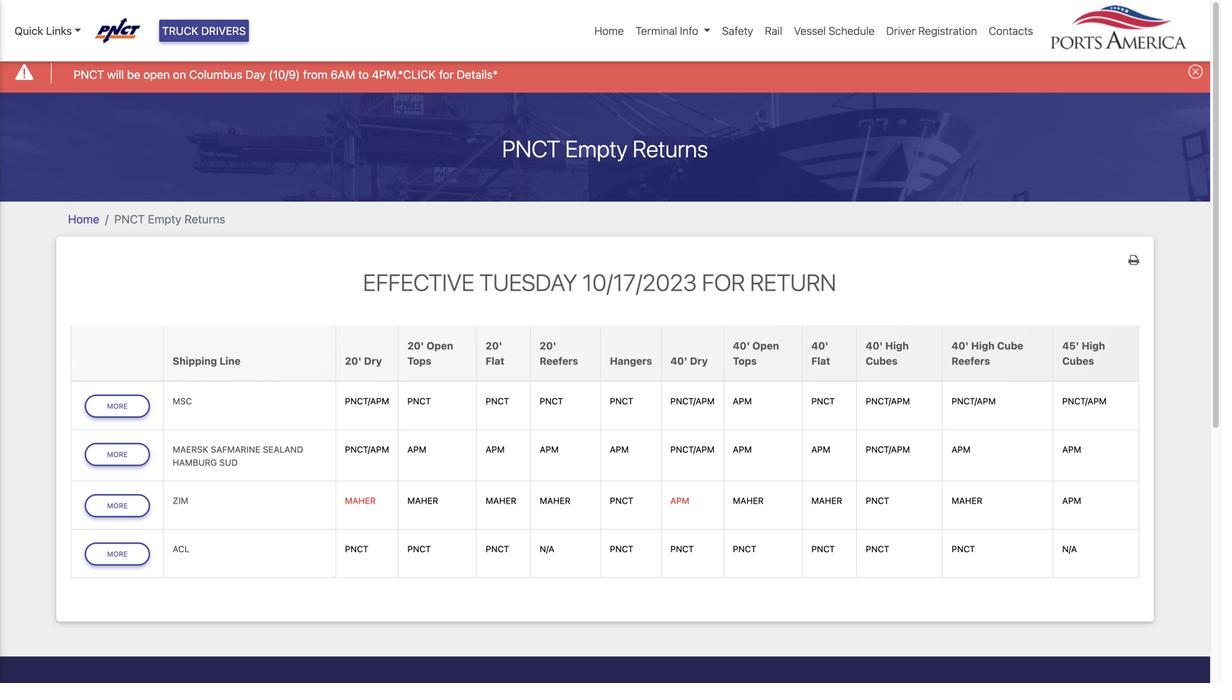 Task type: locate. For each thing, give the bounding box(es) containing it.
pnct empty returns
[[502, 135, 708, 163], [114, 212, 225, 226]]

flat left 20' reefers
[[486, 355, 505, 367]]

2 cubes from the left
[[1063, 355, 1095, 367]]

tops
[[408, 355, 432, 367], [733, 355, 757, 367]]

4pm.*click
[[372, 68, 436, 82]]

schedule
[[829, 24, 875, 37]]

more button
[[85, 395, 150, 418], [85, 443, 150, 466], [85, 495, 150, 518], [85, 543, 150, 566]]

to
[[358, 68, 369, 82]]

open inside 40' open tops
[[753, 340, 780, 352]]

0 horizontal spatial pnct empty returns
[[114, 212, 225, 226]]

more button for zim
[[85, 495, 150, 518]]

1 high from the left
[[886, 340, 909, 352]]

more for msc
[[107, 402, 128, 410]]

2 reefers from the left
[[952, 355, 991, 367]]

zim
[[173, 496, 188, 506]]

terminal info link
[[630, 17, 717, 45]]

2 more button from the top
[[85, 443, 150, 466]]

high inside '40' high cubes'
[[886, 340, 909, 352]]

pnct/apm
[[345, 396, 389, 407], [671, 396, 715, 407], [866, 396, 911, 407], [952, 396, 996, 407], [1063, 396, 1107, 407], [345, 445, 389, 455], [671, 445, 715, 455], [866, 445, 911, 455]]

1 horizontal spatial flat
[[812, 355, 831, 367]]

1 vertical spatial empty
[[148, 212, 181, 226]]

1 open from the left
[[427, 340, 453, 352]]

more button for msc
[[85, 395, 150, 418]]

maher
[[345, 496, 376, 506], [408, 496, 439, 506], [486, 496, 517, 506], [540, 496, 571, 506], [733, 496, 764, 506], [812, 496, 843, 506], [952, 496, 983, 506]]

rail link
[[759, 17, 789, 45]]

shipping line
[[173, 355, 241, 367]]

safety link
[[717, 17, 759, 45]]

open left 20' flat
[[427, 340, 453, 352]]

pnct will be open on columbus day (10/9) from 6am to 4pm.*click for details* alert
[[0, 54, 1211, 93]]

1 horizontal spatial n/a
[[1063, 544, 1078, 555]]

1 horizontal spatial tops
[[733, 355, 757, 367]]

tops right 40' dry
[[733, 355, 757, 367]]

40' for 40' high cube reefers
[[952, 340, 969, 352]]

0 horizontal spatial home link
[[68, 212, 99, 226]]

1 horizontal spatial home
[[595, 24, 624, 37]]

4 more from the top
[[107, 550, 128, 558]]

cubes right 40' flat
[[866, 355, 898, 367]]

0 horizontal spatial cubes
[[866, 355, 898, 367]]

20'
[[408, 340, 424, 352], [486, 340, 503, 352], [540, 340, 557, 352], [345, 355, 362, 367]]

40' inside 40' open tops
[[733, 340, 750, 352]]

truck
[[162, 24, 198, 37]]

shipping
[[173, 355, 217, 367]]

20' for 20' open tops
[[408, 340, 424, 352]]

1 horizontal spatial high
[[972, 340, 995, 352]]

empty
[[566, 135, 628, 163], [148, 212, 181, 226]]

links
[[46, 24, 72, 37]]

3 more from the top
[[107, 502, 128, 510]]

1 horizontal spatial cubes
[[1063, 355, 1095, 367]]

1 vertical spatial pnct empty returns
[[114, 212, 225, 226]]

0 horizontal spatial n/a
[[540, 544, 555, 555]]

40' high cube reefers
[[952, 340, 1024, 367]]

0 vertical spatial returns
[[633, 135, 708, 163]]

tops inside 20' open tops
[[408, 355, 432, 367]]

20' inside 20' open tops
[[408, 340, 424, 352]]

cubes
[[866, 355, 898, 367], [1063, 355, 1095, 367]]

0 horizontal spatial flat
[[486, 355, 505, 367]]

1 horizontal spatial returns
[[633, 135, 708, 163]]

40' inside '40' high cubes'
[[866, 340, 883, 352]]

more button for acl
[[85, 543, 150, 566]]

20' for 20' dry
[[345, 355, 362, 367]]

2 n/a from the left
[[1063, 544, 1078, 555]]

maersk safmarine sealand hamburg sud
[[173, 445, 303, 468]]

1 more button from the top
[[85, 395, 150, 418]]

2 horizontal spatial high
[[1082, 340, 1106, 352]]

1 horizontal spatial pnct empty returns
[[502, 135, 708, 163]]

20' for 20' flat
[[486, 340, 503, 352]]

n/a
[[540, 544, 555, 555], [1063, 544, 1078, 555]]

open left 40' flat
[[753, 340, 780, 352]]

2 dry from the left
[[690, 355, 708, 367]]

1 more from the top
[[107, 402, 128, 410]]

hangers
[[610, 355, 653, 367]]

print image
[[1129, 255, 1140, 266]]

home link
[[589, 17, 630, 45], [68, 212, 99, 226]]

0 horizontal spatial returns
[[185, 212, 225, 226]]

driver registration
[[887, 24, 978, 37]]

2 flat from the left
[[812, 355, 831, 367]]

flat
[[486, 355, 505, 367], [812, 355, 831, 367]]

40' left cube
[[952, 340, 969, 352]]

40' inside 40' high cube reefers
[[952, 340, 969, 352]]

40' flat
[[812, 340, 831, 367]]

1 tops from the left
[[408, 355, 432, 367]]

1 flat from the left
[[486, 355, 505, 367]]

vessel schedule
[[794, 24, 875, 37]]

6 maher from the left
[[812, 496, 843, 506]]

acl
[[173, 544, 190, 555]]

1 horizontal spatial reefers
[[952, 355, 991, 367]]

pnct
[[74, 68, 104, 82], [502, 135, 561, 163], [114, 212, 145, 226], [408, 396, 431, 407], [486, 396, 509, 407], [540, 396, 564, 407], [610, 396, 634, 407], [812, 396, 835, 407], [610, 496, 634, 506], [866, 496, 890, 506], [345, 544, 369, 555], [408, 544, 431, 555], [486, 544, 509, 555], [610, 544, 634, 555], [671, 544, 694, 555], [733, 544, 757, 555], [812, 544, 835, 555], [866, 544, 890, 555], [952, 544, 976, 555]]

1 dry from the left
[[364, 355, 382, 367]]

0 horizontal spatial open
[[427, 340, 453, 352]]

40' right 40' flat
[[866, 340, 883, 352]]

cubes inside '40' high cubes'
[[866, 355, 898, 367]]

truck drivers
[[162, 24, 246, 37]]

45' high cubes
[[1063, 340, 1106, 367]]

reefers
[[540, 355, 579, 367], [952, 355, 991, 367]]

home
[[595, 24, 624, 37], [68, 212, 99, 226]]

dry
[[364, 355, 382, 367], [690, 355, 708, 367]]

more for maersk safmarine sealand hamburg sud
[[107, 450, 128, 459]]

2 more from the top
[[107, 450, 128, 459]]

0 horizontal spatial home
[[68, 212, 99, 226]]

40' right 40' open tops
[[812, 340, 829, 352]]

20' open tops
[[408, 340, 453, 367]]

20' flat
[[486, 340, 505, 367]]

flat for 20' flat
[[486, 355, 505, 367]]

columbus
[[189, 68, 243, 82]]

cubes down 45'
[[1063, 355, 1095, 367]]

40' right hangers
[[671, 355, 688, 367]]

returns
[[633, 135, 708, 163], [185, 212, 225, 226]]

1 vertical spatial home link
[[68, 212, 99, 226]]

close image
[[1189, 64, 1204, 79]]

0 horizontal spatial reefers
[[540, 355, 579, 367]]

20' inside 20' flat
[[486, 340, 503, 352]]

5 maher from the left
[[733, 496, 764, 506]]

2 tops from the left
[[733, 355, 757, 367]]

1 vertical spatial returns
[[185, 212, 225, 226]]

0 horizontal spatial tops
[[408, 355, 432, 367]]

dry left 40' open tops
[[690, 355, 708, 367]]

(10/9)
[[269, 68, 300, 82]]

40' high cubes
[[866, 340, 909, 367]]

open
[[427, 340, 453, 352], [753, 340, 780, 352]]

40' for 40' high cubes
[[866, 340, 883, 352]]

contacts link
[[983, 17, 1040, 45]]

high
[[886, 340, 909, 352], [972, 340, 995, 352], [1082, 340, 1106, 352]]

sud
[[220, 458, 238, 468]]

20' reefers
[[540, 340, 579, 367]]

high for 40' high cube reefers
[[972, 340, 995, 352]]

vessel schedule link
[[789, 17, 881, 45]]

0 horizontal spatial dry
[[364, 355, 382, 367]]

truck drivers link
[[159, 20, 249, 42]]

flat right 40' open tops
[[812, 355, 831, 367]]

more for acl
[[107, 550, 128, 558]]

40' down 'for'
[[733, 340, 750, 352]]

driver
[[887, 24, 916, 37]]

cubes inside the 45' high cubes
[[1063, 355, 1095, 367]]

1 horizontal spatial open
[[753, 340, 780, 352]]

high inside the 45' high cubes
[[1082, 340, 1106, 352]]

msc
[[173, 396, 192, 407]]

40' inside 40' flat
[[812, 340, 829, 352]]

apm
[[733, 396, 752, 407], [408, 445, 427, 455], [486, 445, 505, 455], [540, 445, 559, 455], [610, 445, 629, 455], [733, 445, 752, 455], [812, 445, 831, 455], [952, 445, 971, 455], [1063, 445, 1082, 455], [671, 496, 690, 506], [1063, 496, 1082, 506]]

3 high from the left
[[1082, 340, 1106, 352]]

0 vertical spatial empty
[[566, 135, 628, 163]]

contacts
[[989, 24, 1034, 37]]

dry left 20' open tops
[[364, 355, 382, 367]]

tops inside 40' open tops
[[733, 355, 757, 367]]

be
[[127, 68, 140, 82]]

2 open from the left
[[753, 340, 780, 352]]

tops right 20' dry
[[408, 355, 432, 367]]

quick links link
[[15, 23, 81, 39]]

flat for 40' flat
[[812, 355, 831, 367]]

0 horizontal spatial empty
[[148, 212, 181, 226]]

will
[[107, 68, 124, 82]]

open inside 20' open tops
[[427, 340, 453, 352]]

open for 40' open tops
[[753, 340, 780, 352]]

1 horizontal spatial home link
[[589, 17, 630, 45]]

4 more button from the top
[[85, 543, 150, 566]]

quick
[[15, 24, 43, 37]]

40' for 40' open tops
[[733, 340, 750, 352]]

more
[[107, 402, 128, 410], [107, 450, 128, 459], [107, 502, 128, 510], [107, 550, 128, 558]]

0 horizontal spatial high
[[886, 340, 909, 352]]

1 cubes from the left
[[866, 355, 898, 367]]

0 vertical spatial home
[[595, 24, 624, 37]]

high inside 40' high cube reefers
[[972, 340, 995, 352]]

1 reefers from the left
[[540, 355, 579, 367]]

20' inside 20' reefers
[[540, 340, 557, 352]]

maersk
[[173, 445, 208, 455]]

hamburg
[[173, 458, 217, 468]]

2 high from the left
[[972, 340, 995, 352]]

40'
[[733, 340, 750, 352], [812, 340, 829, 352], [866, 340, 883, 352], [952, 340, 969, 352], [671, 355, 688, 367]]

1 horizontal spatial dry
[[690, 355, 708, 367]]

1 vertical spatial home
[[68, 212, 99, 226]]

20' for 20' reefers
[[540, 340, 557, 352]]

3 more button from the top
[[85, 495, 150, 518]]



Task type: describe. For each thing, give the bounding box(es) containing it.
pnct will be open on columbus day (10/9) from 6am to 4pm.*click for details*
[[74, 68, 498, 82]]

tuesday
[[480, 269, 578, 296]]

40' for 40' dry
[[671, 355, 688, 367]]

high for 40' high cubes
[[886, 340, 909, 352]]

for
[[439, 68, 454, 82]]

10/17/2023
[[583, 269, 697, 296]]

dry for 40' dry
[[690, 355, 708, 367]]

high for 45' high cubes
[[1082, 340, 1106, 352]]

drivers
[[201, 24, 246, 37]]

day
[[246, 68, 266, 82]]

terminal info
[[636, 24, 699, 37]]

pnct will be open on columbus day (10/9) from 6am to 4pm.*click for details* link
[[74, 66, 498, 83]]

1 n/a from the left
[[540, 544, 555, 555]]

2 maher from the left
[[408, 496, 439, 506]]

20' dry
[[345, 355, 382, 367]]

45'
[[1063, 340, 1080, 352]]

3 maher from the left
[[486, 496, 517, 506]]

1 maher from the left
[[345, 496, 376, 506]]

line
[[220, 355, 241, 367]]

pnct inside alert
[[74, 68, 104, 82]]

safety
[[722, 24, 754, 37]]

effective tuesday 10/17/2023 for return
[[363, 269, 837, 296]]

6am
[[331, 68, 355, 82]]

driver registration link
[[881, 17, 983, 45]]

rail
[[765, 24, 783, 37]]

safmarine
[[211, 445, 261, 455]]

sealand
[[263, 445, 303, 455]]

reefers inside 40' high cube reefers
[[952, 355, 991, 367]]

return
[[751, 269, 837, 296]]

40' for 40' flat
[[812, 340, 829, 352]]

4 maher from the left
[[540, 496, 571, 506]]

cube
[[998, 340, 1024, 352]]

for
[[702, 269, 745, 296]]

registration
[[919, 24, 978, 37]]

open
[[143, 68, 170, 82]]

40' dry
[[671, 355, 708, 367]]

info
[[680, 24, 699, 37]]

1 horizontal spatial empty
[[566, 135, 628, 163]]

more button for maersk safmarine sealand hamburg sud
[[85, 443, 150, 466]]

tops for 20'
[[408, 355, 432, 367]]

0 vertical spatial home link
[[589, 17, 630, 45]]

40' open tops
[[733, 340, 780, 367]]

vessel
[[794, 24, 826, 37]]

from
[[303, 68, 328, 82]]

dry for 20' dry
[[364, 355, 382, 367]]

cubes for 40'
[[866, 355, 898, 367]]

0 vertical spatial pnct empty returns
[[502, 135, 708, 163]]

more for zim
[[107, 502, 128, 510]]

quick links
[[15, 24, 72, 37]]

on
[[173, 68, 186, 82]]

open for 20' open tops
[[427, 340, 453, 352]]

details*
[[457, 68, 498, 82]]

effective
[[363, 269, 475, 296]]

cubes for 45'
[[1063, 355, 1095, 367]]

tops for 40'
[[733, 355, 757, 367]]

7 maher from the left
[[952, 496, 983, 506]]

terminal
[[636, 24, 678, 37]]



Task type: vqa. For each thing, say whether or not it's contained in the screenshot.
MEETS
no



